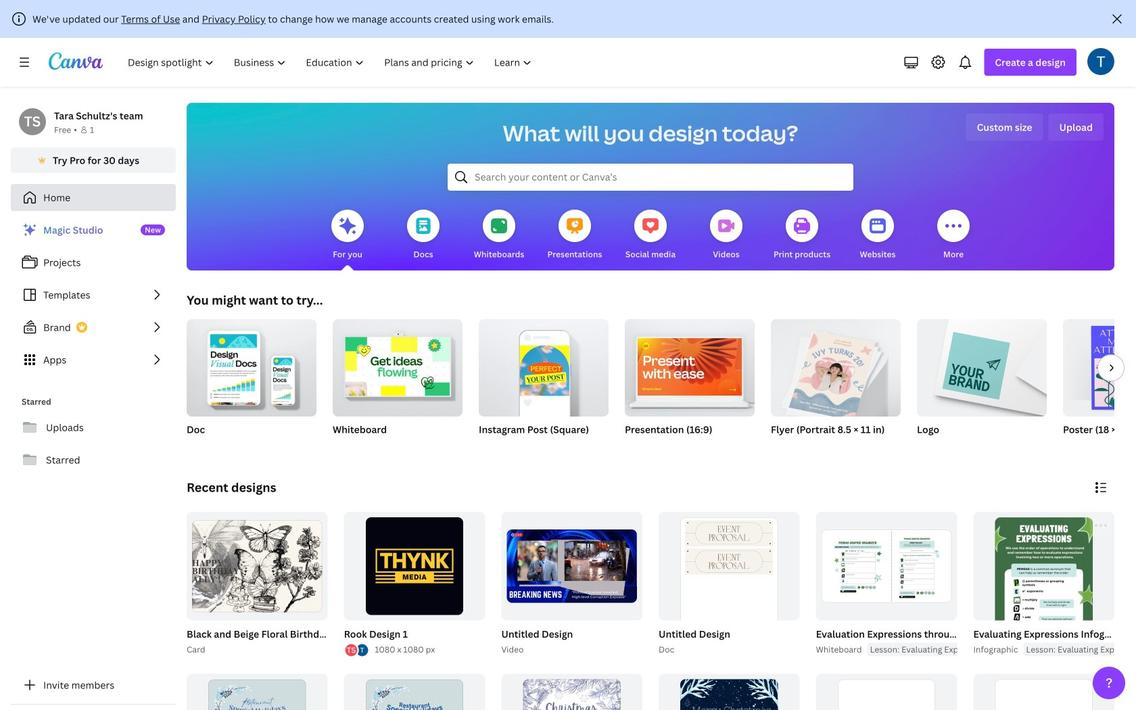 Task type: describe. For each thing, give the bounding box(es) containing it.
1 horizontal spatial list
[[344, 643, 370, 658]]

tara schultz's team image
[[19, 108, 46, 135]]

Search search field
[[475, 164, 827, 190]]

tara schultz image
[[1088, 48, 1115, 75]]



Task type: locate. For each thing, give the bounding box(es) containing it.
1 vertical spatial list
[[344, 643, 370, 658]]

0 vertical spatial list
[[11, 217, 176, 373]]

None search field
[[448, 164, 854, 191]]

tara schultz's team element
[[19, 108, 46, 135]]

list
[[11, 217, 176, 373], [344, 643, 370, 658]]

0 horizontal spatial list
[[11, 217, 176, 373]]

group
[[187, 314, 317, 453], [187, 314, 317, 417], [333, 314, 463, 453], [333, 314, 463, 417], [479, 314, 609, 453], [479, 314, 609, 417], [625, 314, 755, 453], [625, 314, 755, 417], [771, 319, 901, 453], [917, 319, 1047, 453], [1064, 319, 1137, 453], [184, 512, 357, 657], [187, 512, 328, 621], [341, 512, 485, 658], [344, 512, 485, 621], [499, 512, 643, 657], [502, 512, 643, 621], [656, 512, 800, 657], [659, 512, 800, 656], [814, 512, 1067, 657], [816, 512, 958, 621], [971, 512, 1137, 710], [974, 512, 1115, 710], [187, 674, 328, 710], [344, 674, 485, 710], [502, 674, 643, 710], [659, 674, 800, 710], [816, 674, 958, 710], [974, 674, 1115, 710]]

top level navigation element
[[119, 49, 544, 76]]



Task type: vqa. For each thing, say whether or not it's contained in the screenshot.
Top level navigation Element
yes



